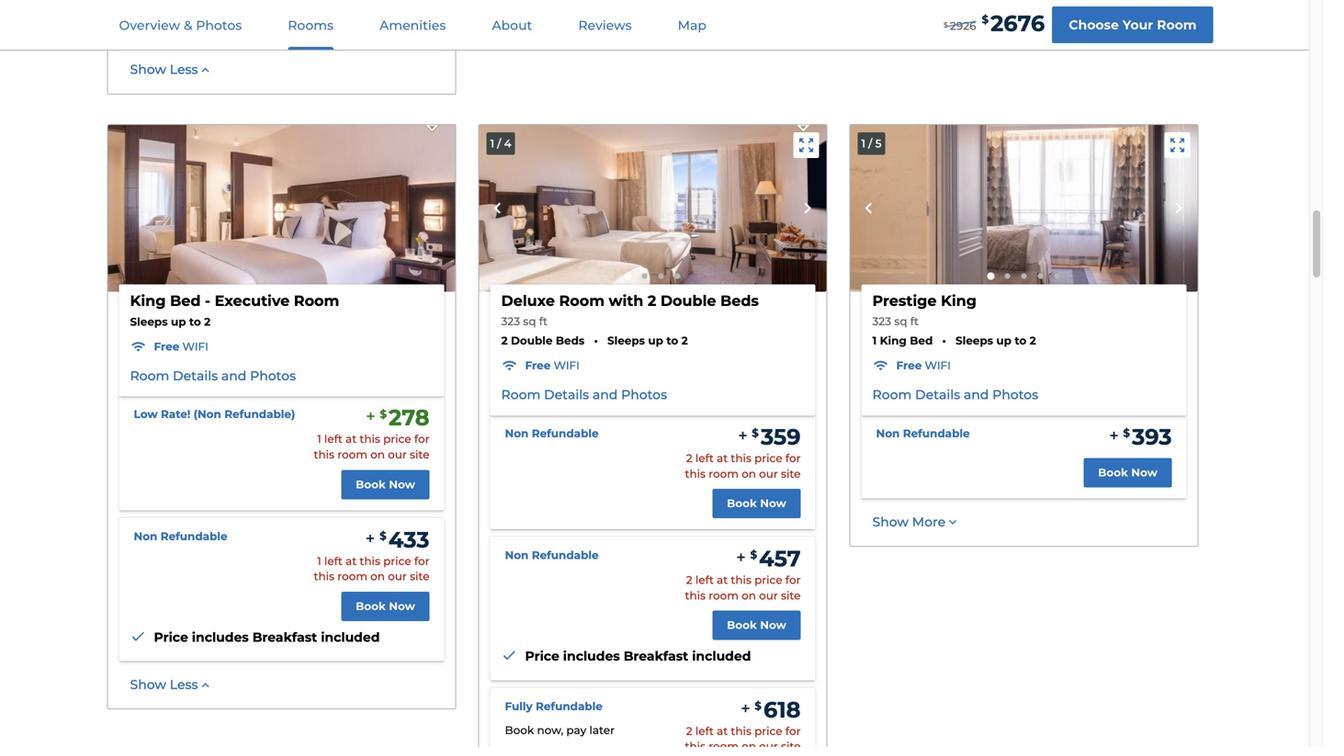 Task type: describe. For each thing, give the bounding box(es) containing it.
amenities button
[[358, 1, 468, 50]]

0 vertical spatial includes
[[192, 14, 249, 30]]

about
[[492, 17, 532, 33]]

price includes breakfast included for 359
[[525, 649, 751, 664]]

reviews
[[578, 17, 632, 33]]

room details and photos for 278
[[130, 368, 296, 383]]

2 horizontal spatial free wifi
[[897, 359, 951, 372]]

book now down the $ 393
[[1098, 466, 1158, 479]]

refundable for 433
[[161, 530, 227, 543]]

book for 457
[[727, 619, 757, 632]]

$ for 457
[[750, 548, 757, 562]]

2 inside king bed - executive room sleeps up to 2
[[204, 315, 211, 328]]

1 horizontal spatial king
[[880, 334, 907, 347]]

room details and photos button for 359
[[501, 386, 667, 404]]

photos inside overview & photos 'button'
[[196, 17, 242, 33]]

details for 359
[[544, 387, 589, 403]]

2 less from the top
[[170, 677, 198, 692]]

1 image #1 image from the left
[[108, 125, 455, 292]]

go to image #2 image for room
[[642, 273, 647, 279]]

at for 278
[[346, 433, 357, 446]]

now,
[[537, 724, 564, 737]]

book now for 457
[[727, 619, 787, 632]]

photos for prestige king
[[993, 387, 1039, 403]]

393
[[1132, 424, 1172, 450]]

1 / 4
[[490, 137, 512, 150]]

to inside prestige king 323 sq ft 1 king bed   •   sleeps up to 2
[[1015, 334, 1027, 347]]

2 inside prestige king 323 sq ft 1 king bed   •   sleeps up to 2
[[1030, 334, 1036, 347]]

2 horizontal spatial details
[[915, 387, 961, 403]]

2926
[[950, 19, 976, 32]]

room details and photos button for 278
[[130, 367, 296, 385]]

go to image #4 image for king
[[1038, 273, 1044, 279]]

$ for 359
[[752, 426, 759, 440]]

359
[[761, 424, 801, 450]]

-
[[205, 292, 211, 310]]

site for 433
[[410, 570, 430, 583]]

2 horizontal spatial and
[[964, 387, 989, 403]]

2 show less from the top
[[130, 677, 198, 692]]

for for 457
[[786, 574, 801, 587]]

price includes breakfast included for 278
[[154, 629, 380, 645]]

rooms
[[288, 17, 334, 33]]

now for 457
[[760, 619, 787, 632]]

sq inside deluxe room with 2 double beds 323 sq ft 2 double beds   •   sleeps up to 2
[[523, 315, 536, 328]]

$ 359
[[752, 424, 801, 450]]

low
[[134, 408, 158, 421]]

4
[[504, 137, 512, 150]]

book down the $ 393
[[1098, 466, 1128, 479]]

2 horizontal spatial wifi
[[925, 359, 951, 372]]

now for 433
[[389, 600, 415, 613]]

breakfast for 359
[[624, 649, 689, 664]]

$ right 2926
[[982, 13, 989, 26]]

on for 278
[[370, 448, 385, 461]]

refundable inside the fully refundable button
[[536, 700, 603, 713]]

room for 278
[[337, 448, 368, 461]]

later
[[590, 724, 615, 737]]

left for 278
[[324, 433, 343, 446]]

king inside king bed - executive room sleeps up to 2
[[130, 292, 166, 310]]

0 vertical spatial price
[[154, 14, 188, 30]]

323 inside deluxe room with 2 double beds 323 sq ft 2 double beds   •   sleeps up to 2
[[501, 315, 520, 328]]

our for 359
[[759, 467, 778, 480]]

prestige
[[873, 292, 937, 310]]

book now button for 359
[[713, 489, 801, 518]]

site for 457
[[781, 589, 801, 602]]

refundable for 359
[[532, 427, 599, 440]]

at for 359
[[717, 452, 728, 465]]

0 vertical spatial price includes breakfast included
[[154, 14, 380, 30]]

low rate! (non refundable) button
[[134, 407, 295, 422]]

wifi for 359
[[554, 359, 580, 372]]

for for 618
[[786, 724, 801, 738]]

room for 618
[[709, 740, 739, 747]]

overview
[[119, 17, 180, 33]]

$ 278
[[380, 405, 430, 431]]

price for 618
[[755, 724, 783, 738]]

room details and photos for 359
[[501, 387, 667, 403]]

prestige king 323 sq ft 1 king bed   •   sleeps up to 2
[[873, 292, 1036, 347]]

reviews button
[[556, 1, 654, 50]]

non refundable button for 359
[[505, 426, 599, 441]]

up inside king bed - executive room sleeps up to 2
[[171, 315, 186, 328]]

$ 457
[[750, 545, 801, 572]]

2 show less button from the top
[[130, 676, 213, 694]]

fully refundable button
[[505, 699, 603, 714]]

now down the $ 393
[[1132, 466, 1158, 479]]

refundable for 457
[[532, 549, 599, 562]]

2 left at this price for this room on our site for 457
[[685, 574, 801, 602]]

go to image #4 image for room
[[675, 273, 681, 279]]

choose your room
[[1069, 17, 1197, 33]]

$ for 393
[[1123, 426, 1130, 440]]

choose
[[1069, 17, 1119, 33]]

1 show less from the top
[[130, 62, 198, 77]]

non refundable button for 457
[[505, 548, 599, 563]]

0 vertical spatial double
[[661, 292, 716, 310]]

choose your room button
[[1052, 6, 1214, 43]]

/ for deluxe
[[497, 137, 501, 150]]

refundable)
[[224, 408, 295, 421]]

tab list containing overview & photos
[[96, 0, 730, 50]]

book now for 278
[[356, 478, 415, 491]]

fully
[[505, 700, 533, 713]]

image #1 image for prestige king
[[851, 125, 1198, 292]]

2 horizontal spatial king
[[941, 292, 977, 310]]

includes for 359
[[563, 649, 620, 664]]

show more
[[873, 514, 946, 530]]

book now button for 457
[[713, 611, 801, 640]]

map
[[678, 17, 707, 33]]

fully refundable
[[505, 700, 603, 713]]

king bed - executive room sleeps up to 2
[[130, 292, 339, 328]]

deluxe room with 2 double beds 323 sq ft 2 double beds   •   sleeps up to 2
[[501, 292, 759, 347]]

included for 278
[[321, 629, 380, 645]]

included for 359
[[692, 649, 751, 664]]

sleeps
[[130, 315, 168, 328]]

go to image #1 image for king
[[987, 272, 995, 280]]

up inside prestige king 323 sq ft 1 king bed   •   sleeps up to 2
[[997, 334, 1012, 347]]

at for 457
[[717, 574, 728, 587]]

2 horizontal spatial free
[[897, 359, 922, 372]]

618
[[764, 696, 801, 723]]

non refundable button for 433
[[134, 529, 227, 544]]

rooms button
[[266, 1, 356, 50]]

free for 278
[[154, 340, 179, 353]]

room inside deluxe room with 2 double beds 323 sq ft 2 double beds   •   sleeps up to 2
[[559, 292, 605, 310]]



Task type: locate. For each thing, give the bounding box(es) containing it.
323
[[501, 315, 520, 328], [873, 315, 892, 328]]

our down $ 433 in the bottom of the page
[[388, 570, 407, 583]]

go to image #1 image
[[624, 272, 632, 280], [987, 272, 995, 280]]

go to image #3 image left go to image #5
[[1021, 273, 1027, 279]]

king
[[130, 292, 166, 310], [941, 292, 977, 310], [880, 334, 907, 347]]

go to image #3 image for king
[[1021, 273, 1027, 279]]

and for 278
[[221, 368, 247, 383]]

free wifi down sleeps
[[154, 340, 209, 353]]

free for 359
[[525, 359, 551, 372]]

0 vertical spatial show less
[[130, 62, 198, 77]]

price for 359
[[755, 452, 783, 465]]

0 horizontal spatial 323
[[501, 315, 520, 328]]

show
[[130, 62, 166, 77], [873, 514, 909, 530], [130, 677, 166, 692]]

2 vertical spatial included
[[692, 649, 751, 664]]

$ left 2926
[[944, 20, 948, 29]]

2 horizontal spatial up
[[997, 334, 1012, 347]]

room details and photos down prestige king 323 sq ft 1 king bed   •   sleeps up to 2
[[873, 387, 1039, 403]]

/ left 5
[[869, 137, 873, 150]]

to inside king bed - executive room sleeps up to 2
[[189, 315, 201, 328]]

457
[[759, 545, 801, 572]]

now for 359
[[760, 497, 787, 510]]

$ left 359 in the right of the page
[[752, 426, 759, 440]]

ft inside prestige king 323 sq ft 1 king bed   •   sleeps up to 2
[[910, 315, 919, 328]]

includes for 278
[[192, 629, 249, 645]]

2676
[[991, 10, 1045, 37]]

1 vertical spatial less
[[170, 677, 198, 692]]

0 horizontal spatial details
[[173, 368, 218, 383]]

go to image #4 image up deluxe room with 2 double beds 323 sq ft 2 double beds   •   sleeps up to 2
[[675, 273, 681, 279]]

our down $ 278
[[388, 448, 407, 461]]

1 / 5
[[862, 137, 882, 150]]

free wifi
[[154, 340, 209, 353], [525, 359, 580, 372], [897, 359, 951, 372]]

and down prestige king 323 sq ft 1 king bed   •   sleeps up to 2
[[964, 387, 989, 403]]

book for 433
[[356, 600, 386, 613]]

free wifi for 278
[[154, 340, 209, 353]]

free down sleeps
[[154, 340, 179, 353]]

includes
[[192, 14, 249, 30], [192, 629, 249, 645], [563, 649, 620, 664]]

0 vertical spatial 1 left at this price for this room on our site
[[314, 433, 430, 461]]

book now button for 278
[[341, 470, 430, 499]]

1 2 left at this price for this room on our site from the top
[[685, 452, 801, 480]]

2 vertical spatial includes
[[563, 649, 620, 664]]

go to image #2 image for king
[[1005, 273, 1010, 279]]

1 horizontal spatial details
[[544, 387, 589, 403]]

book down $ 433 in the bottom of the page
[[356, 600, 386, 613]]

/ for prestige
[[869, 137, 873, 150]]

1 horizontal spatial ft
[[910, 315, 919, 328]]

1 horizontal spatial double
[[661, 292, 716, 310]]

price for 278
[[154, 629, 188, 645]]

1 go to image #1 image from the left
[[624, 272, 632, 280]]

site for 618
[[781, 740, 801, 747]]

0 horizontal spatial go to image #4 image
[[675, 273, 681, 279]]

0 vertical spatial show less button
[[130, 61, 213, 79]]

1 less from the top
[[170, 62, 198, 77]]

room details and photos down deluxe room with 2 double beds 323 sq ft 2 double beds   •   sleeps up to 2
[[501, 387, 667, 403]]

2 sq from the left
[[894, 315, 908, 328]]

sq inside prestige king 323 sq ft 1 king bed   •   sleeps up to 2
[[894, 315, 908, 328]]

1 vertical spatial price includes breakfast included
[[154, 629, 380, 645]]

/ left 4
[[497, 137, 501, 150]]

book now up $ 457
[[727, 497, 787, 510]]

0 horizontal spatial go to image #3 image
[[658, 273, 664, 279]]

room details and photos button
[[130, 367, 296, 385], [501, 386, 667, 404], [873, 386, 1039, 404]]

1 horizontal spatial to
[[667, 334, 678, 347]]

2 horizontal spatial room details and photos button
[[873, 386, 1039, 404]]

book now for 433
[[356, 600, 415, 613]]

book for 359
[[727, 497, 757, 510]]

double down deluxe
[[511, 334, 553, 347]]

on for 359
[[742, 467, 756, 480]]

for down 359 in the right of the page
[[786, 452, 801, 465]]

site
[[410, 448, 430, 461], [781, 467, 801, 480], [410, 570, 430, 583], [781, 589, 801, 602], [781, 740, 801, 747]]

3 2 left at this price for this room on our site from the top
[[685, 724, 801, 747]]

2 / from the left
[[869, 137, 873, 150]]

2 horizontal spatial image #1 image
[[851, 125, 1198, 292]]

deluxe
[[501, 292, 555, 310]]

refundable
[[532, 427, 599, 440], [903, 427, 970, 440], [161, 530, 227, 543], [532, 549, 599, 562], [536, 700, 603, 713]]

1 horizontal spatial photo carousel region
[[851, 125, 1198, 292]]

site down 457
[[781, 589, 801, 602]]

1 left at this price for this room on our site down $ 278
[[314, 433, 430, 461]]

0 vertical spatial included
[[321, 14, 380, 30]]

beds
[[721, 292, 759, 310]]

bed
[[170, 292, 201, 310]]

room for 433
[[337, 570, 368, 583]]

site down 359 in the right of the page
[[781, 467, 801, 480]]

0 horizontal spatial room details and photos
[[130, 368, 296, 383]]

0 horizontal spatial photo carousel region
[[479, 125, 827, 292]]

and for 359
[[593, 387, 618, 403]]

for down 433
[[414, 554, 430, 568]]

our for 433
[[388, 570, 407, 583]]

1 vertical spatial show less button
[[130, 676, 213, 694]]

2 vertical spatial breakfast
[[624, 649, 689, 664]]

2 ft from the left
[[910, 315, 919, 328]]

free wifi for 359
[[525, 359, 580, 372]]

book up $ 433 in the bottom of the page
[[356, 478, 386, 491]]

1 vertical spatial show
[[873, 514, 909, 530]]

room inside king bed - executive room sleeps up to 2
[[294, 292, 339, 310]]

now up $ 457
[[760, 497, 787, 510]]

go to image #2 image
[[642, 273, 647, 279], [1005, 273, 1010, 279]]

price for 359
[[525, 649, 560, 664]]

price for 433
[[383, 554, 411, 568]]

free down prestige king 323 sq ft 1 king bed   •   sleeps up to 2
[[897, 359, 922, 372]]

$ 2926 $ 2676
[[944, 10, 1045, 37]]

book down $ 457
[[727, 619, 757, 632]]

sq
[[523, 315, 536, 328], [894, 315, 908, 328]]

$
[[982, 13, 989, 26], [944, 20, 948, 29], [380, 407, 387, 421], [752, 426, 759, 440], [1123, 426, 1130, 440], [380, 529, 387, 543], [750, 548, 757, 562], [755, 699, 762, 713]]

0 horizontal spatial go to image #1 image
[[624, 272, 632, 280]]

less
[[170, 62, 198, 77], [170, 677, 198, 692]]

price for 457
[[755, 574, 783, 587]]

this
[[360, 433, 380, 446], [314, 448, 335, 461], [731, 452, 752, 465], [685, 467, 706, 480], [360, 554, 380, 568], [314, 570, 335, 583], [731, 574, 752, 587], [685, 589, 706, 602], [731, 724, 752, 738], [685, 740, 706, 747]]

$ left 457
[[750, 548, 757, 562]]

our for 278
[[388, 448, 407, 461]]

map button
[[656, 1, 729, 50]]

2 1 left at this price for this room on our site from the top
[[314, 554, 430, 583]]

1 vertical spatial double
[[511, 334, 553, 347]]

2 left at this price for this room on our site down $ 457
[[685, 574, 801, 602]]

book now button up $ 457
[[713, 489, 801, 518]]

book for 278
[[356, 478, 386, 491]]

our down $ 457
[[759, 589, 778, 602]]

1 horizontal spatial sq
[[894, 315, 908, 328]]

double left beds
[[661, 292, 716, 310]]

2 vertical spatial price includes breakfast included
[[525, 649, 751, 664]]

non for 359
[[505, 427, 529, 440]]

on
[[370, 448, 385, 461], [742, 467, 756, 480], [370, 570, 385, 583], [742, 589, 756, 602], [742, 740, 756, 747]]

2 go to image #2 image from the left
[[1005, 273, 1010, 279]]

0 vertical spatial breakfast
[[252, 14, 317, 30]]

our down '$ 359'
[[759, 467, 778, 480]]

0 horizontal spatial ft
[[539, 315, 548, 328]]

go to image #1 image up prestige king 323 sq ft 1 king bed   •   sleeps up to 2
[[987, 272, 995, 280]]

left for 359
[[696, 452, 714, 465]]

1 horizontal spatial room details and photos
[[501, 387, 667, 403]]

price down $ 457
[[755, 574, 783, 587]]

ft down prestige
[[910, 315, 919, 328]]

overview & photos button
[[97, 1, 264, 50]]

$ 618
[[755, 696, 801, 723]]

0 vertical spatial less
[[170, 62, 198, 77]]

low rate! (non refundable)
[[134, 408, 295, 421]]

2 left at this price for this room on our site for 618
[[685, 724, 801, 747]]

book now
[[1098, 466, 1158, 479], [356, 478, 415, 491], [727, 497, 787, 510], [356, 600, 415, 613], [727, 619, 787, 632]]

3 image #1 image from the left
[[851, 125, 1198, 292]]

on for 433
[[370, 570, 385, 583]]

for for 359
[[786, 452, 801, 465]]

for for 433
[[414, 554, 430, 568]]

on for 618
[[742, 740, 756, 747]]

2 go to image #4 image from the left
[[1038, 273, 1044, 279]]

price
[[154, 14, 188, 30], [154, 629, 188, 645], [525, 649, 560, 664]]

room details and photos up low rate! (non refundable)
[[130, 368, 296, 383]]

0 horizontal spatial image #1 image
[[108, 125, 455, 292]]

site down 618
[[781, 740, 801, 747]]

$ left 433
[[380, 529, 387, 543]]

go to image #1 image for room
[[624, 272, 632, 280]]

pay
[[566, 724, 587, 737]]

ft down deluxe
[[539, 315, 548, 328]]

$ inside $ 618
[[755, 699, 762, 713]]

rate!
[[161, 408, 190, 421]]

2 left at this price for this room on our site for 359
[[685, 452, 801, 480]]

1 vertical spatial show less
[[130, 677, 198, 692]]

2 go to image #1 image from the left
[[987, 272, 995, 280]]

to inside deluxe room with 2 double beds 323 sq ft 2 double beds   •   sleeps up to 2
[[667, 334, 678, 347]]

$ 433
[[380, 526, 430, 553]]

book now down $ 457
[[727, 619, 787, 632]]

free down deluxe
[[525, 359, 551, 372]]

go to image #4 image left go to image #5
[[1038, 273, 1044, 279]]

$ inside $ 433
[[380, 529, 387, 543]]

$ for 278
[[380, 407, 387, 421]]

2 left at this price for this room on our site down '$ 359'
[[685, 452, 801, 480]]

323 down prestige
[[873, 315, 892, 328]]

price for 278
[[383, 433, 411, 446]]

room
[[1157, 17, 1197, 33], [294, 292, 339, 310], [559, 292, 605, 310], [130, 368, 169, 383], [501, 387, 541, 403], [873, 387, 912, 403]]

room
[[337, 448, 368, 461], [709, 467, 739, 480], [337, 570, 368, 583], [709, 589, 739, 602], [709, 740, 739, 747]]

on down $ 433 in the bottom of the page
[[370, 570, 385, 583]]

2 go to image #3 image from the left
[[1021, 273, 1027, 279]]

0 horizontal spatial king
[[130, 292, 166, 310]]

go to image #1 image up with
[[624, 272, 632, 280]]

our
[[388, 448, 407, 461], [759, 467, 778, 480], [388, 570, 407, 583], [759, 589, 778, 602], [759, 740, 778, 747]]

price down $ 433 in the bottom of the page
[[383, 554, 411, 568]]

room inside button
[[1157, 17, 1197, 33]]

$ inside $ 457
[[750, 548, 757, 562]]

for down 278
[[414, 433, 430, 446]]

278
[[389, 405, 430, 431]]

and up low rate! (non refundable)
[[221, 368, 247, 383]]

our for 457
[[759, 589, 778, 602]]

2 horizontal spatial room details and photos
[[873, 387, 1039, 403]]

1 horizontal spatial up
[[648, 334, 663, 347]]

1 left at this price for this room on our site for 433
[[314, 554, 430, 583]]

book now down $ 433 in the bottom of the page
[[356, 600, 415, 613]]

price
[[383, 433, 411, 446], [755, 452, 783, 465], [383, 554, 411, 568], [755, 574, 783, 587], [755, 724, 783, 738]]

2 left at this price for this room on our site down $ 618
[[685, 724, 801, 747]]

photo carousel region for room
[[479, 125, 827, 292]]

at for 433
[[346, 554, 357, 568]]

1
[[490, 137, 494, 150], [862, 137, 866, 150], [873, 334, 877, 347], [317, 433, 321, 446], [317, 554, 321, 568]]

overview & photos
[[119, 17, 242, 33]]

left for 433
[[324, 554, 343, 568]]

2 323 from the left
[[873, 315, 892, 328]]

king up sleeps
[[130, 292, 166, 310]]

on down '$ 359'
[[742, 467, 756, 480]]

$ left 278
[[380, 407, 387, 421]]

2 2 left at this price for this room on our site from the top
[[685, 574, 801, 602]]

site down 278
[[410, 448, 430, 461]]

site down 433
[[410, 570, 430, 583]]

price down $ 618
[[755, 724, 783, 738]]

room for 359
[[709, 467, 739, 480]]

go to image #2 image left go to image #5
[[1005, 273, 1010, 279]]

on down $ 457
[[742, 589, 756, 602]]

1 horizontal spatial go to image #4 image
[[1038, 273, 1044, 279]]

non refundable for 359
[[505, 427, 599, 440]]

323 down deluxe
[[501, 315, 520, 328]]

$ inside $ 278
[[380, 407, 387, 421]]

non for 433
[[134, 530, 157, 543]]

on for 457
[[742, 589, 756, 602]]

1 horizontal spatial /
[[869, 137, 873, 150]]

up
[[171, 315, 186, 328], [648, 334, 663, 347], [997, 334, 1012, 347]]

room details and photos button up low rate! (non refundable)
[[130, 367, 296, 385]]

now up $ 433 in the bottom of the page
[[389, 478, 415, 491]]

1 left at this price for this room on our site down $ 433 in the bottom of the page
[[314, 554, 430, 583]]

0 horizontal spatial up
[[171, 315, 186, 328]]

1 horizontal spatial wifi
[[554, 359, 580, 372]]

book now button down the $ 393
[[1084, 458, 1172, 488]]

on down $ 618
[[742, 740, 756, 747]]

sq down prestige
[[894, 315, 908, 328]]

1 show less button from the top
[[130, 61, 213, 79]]

show more button
[[873, 513, 961, 531]]

2
[[648, 292, 656, 310], [204, 315, 211, 328], [501, 334, 508, 347], [682, 334, 688, 347], [1030, 334, 1036, 347], [686, 452, 693, 465], [686, 574, 693, 587], [686, 724, 693, 738]]

show inside show more button
[[873, 514, 909, 530]]

2 photo carousel region from the left
[[851, 125, 1198, 292]]

non refundable for 433
[[134, 530, 227, 543]]

2 left at this price for this room on our site
[[685, 452, 801, 480], [685, 574, 801, 602], [685, 724, 801, 747]]

1 vertical spatial 1 left at this price for this room on our site
[[314, 554, 430, 583]]

site for 278
[[410, 448, 430, 461]]

wifi
[[182, 340, 209, 353], [554, 359, 580, 372], [925, 359, 951, 372]]

1 vertical spatial price
[[154, 629, 188, 645]]

show less button
[[130, 61, 213, 79], [130, 676, 213, 694]]

image #1 image for deluxe room with 2 double beds
[[479, 125, 827, 292]]

photo carousel region
[[479, 125, 827, 292], [851, 125, 1198, 292]]

$ for 618
[[755, 699, 762, 713]]

photos for king bed - executive room
[[250, 368, 296, 383]]

your
[[1123, 17, 1154, 33]]

details
[[173, 368, 218, 383], [544, 387, 589, 403], [915, 387, 961, 403]]

king right prestige
[[941, 292, 977, 310]]

0 horizontal spatial /
[[497, 137, 501, 150]]

0 horizontal spatial double
[[511, 334, 553, 347]]

for for 278
[[414, 433, 430, 446]]

1 ft from the left
[[539, 315, 548, 328]]

tab list
[[96, 0, 730, 50]]

king down prestige
[[880, 334, 907, 347]]

0 horizontal spatial free
[[154, 340, 179, 353]]

1 horizontal spatial room details and photos button
[[501, 386, 667, 404]]

1 horizontal spatial image #1 image
[[479, 125, 827, 292]]

1 sq from the left
[[523, 315, 536, 328]]

book now button down $ 433 in the bottom of the page
[[341, 592, 430, 621]]

1 horizontal spatial free
[[525, 359, 551, 372]]

ft
[[539, 315, 548, 328], [910, 315, 919, 328]]

free
[[154, 340, 179, 353], [525, 359, 551, 372], [897, 359, 922, 372]]

2 image #1 image from the left
[[479, 125, 827, 292]]

photo carousel region for king
[[851, 125, 1198, 292]]

1 1 left at this price for this room on our site from the top
[[314, 433, 430, 461]]

at for 618
[[717, 724, 728, 738]]

up inside deluxe room with 2 double beds 323 sq ft 2 double beds   •   sleeps up to 2
[[648, 334, 663, 347]]

1 horizontal spatial 323
[[873, 315, 892, 328]]

1 horizontal spatial go to image #2 image
[[1005, 273, 1010, 279]]

2 vertical spatial 2 left at this price for this room on our site
[[685, 724, 801, 747]]

our for 618
[[759, 740, 778, 747]]

(non
[[194, 408, 221, 421]]

1 horizontal spatial go to image #3 image
[[1021, 273, 1027, 279]]

room for 457
[[709, 589, 739, 602]]

free wifi down prestige king 323 sq ft 1 king bed   •   sleeps up to 2
[[897, 359, 951, 372]]

0 horizontal spatial to
[[189, 315, 201, 328]]

executive
[[215, 292, 290, 310]]

photos
[[196, 17, 242, 33], [250, 368, 296, 383], [621, 387, 667, 403], [993, 387, 1039, 403]]

for down 618
[[786, 724, 801, 738]]

1 left at this price for this room on our site
[[314, 433, 430, 461], [314, 554, 430, 583]]

wifi down bed
[[182, 340, 209, 353]]

1 left at this price for this room on our site for 278
[[314, 433, 430, 461]]

2 vertical spatial show
[[130, 677, 166, 692]]

book now button up $ 433 in the bottom of the page
[[341, 470, 430, 499]]

non refundable for 457
[[505, 549, 599, 562]]

now
[[1132, 466, 1158, 479], [389, 478, 415, 491], [760, 497, 787, 510], [389, 600, 415, 613], [760, 619, 787, 632]]

and
[[221, 368, 247, 383], [593, 387, 618, 403], [964, 387, 989, 403]]

go to image #3 image for room
[[658, 273, 664, 279]]

more
[[912, 514, 946, 530]]

now for 278
[[389, 478, 415, 491]]

double
[[661, 292, 716, 310], [511, 334, 553, 347]]

go to image #5 image
[[1055, 273, 1060, 279]]

for down 457
[[786, 574, 801, 587]]

image #1 image
[[108, 125, 455, 292], [479, 125, 827, 292], [851, 125, 1198, 292]]

with
[[609, 292, 644, 310]]

1 horizontal spatial free wifi
[[525, 359, 580, 372]]

0 vertical spatial show
[[130, 62, 166, 77]]

room details and photos button down deluxe room with 2 double beds 323 sq ft 2 double beds   •   sleeps up to 2
[[501, 386, 667, 404]]

sq down deluxe
[[523, 315, 536, 328]]

room details and photos button down prestige king 323 sq ft 1 king bed   •   sleeps up to 2
[[873, 386, 1039, 404]]

1 vertical spatial breakfast
[[252, 629, 317, 645]]

now down $ 457
[[760, 619, 787, 632]]

1 go to image #3 image from the left
[[658, 273, 664, 279]]

to
[[189, 315, 201, 328], [667, 334, 678, 347], [1015, 334, 1027, 347]]

wifi for 278
[[182, 340, 209, 353]]

book up $ 457
[[727, 497, 757, 510]]

about button
[[470, 1, 554, 50]]

1 go to image #4 image from the left
[[675, 273, 681, 279]]

0 vertical spatial 2 left at this price for this room on our site
[[685, 452, 801, 480]]

non
[[505, 427, 529, 440], [876, 427, 900, 440], [134, 530, 157, 543], [505, 549, 529, 562]]

book now button
[[1084, 458, 1172, 488], [341, 470, 430, 499], [713, 489, 801, 518], [341, 592, 430, 621], [713, 611, 801, 640]]

2 horizontal spatial to
[[1015, 334, 1027, 347]]

1 vertical spatial includes
[[192, 629, 249, 645]]

free wifi down deluxe
[[525, 359, 580, 372]]

go to image #3 image up deluxe room with 2 double beds 323 sq ft 2 double beds   •   sleeps up to 2
[[658, 273, 664, 279]]

amenities
[[380, 17, 446, 33]]

$ left 618
[[755, 699, 762, 713]]

1 go to image #2 image from the left
[[642, 273, 647, 279]]

go to image #4 image
[[675, 273, 681, 279], [1038, 273, 1044, 279]]

book down fully
[[505, 724, 534, 737]]

and down deluxe room with 2 double beds 323 sq ft 2 double beds   •   sleeps up to 2
[[593, 387, 618, 403]]

for
[[414, 433, 430, 446], [786, 452, 801, 465], [414, 554, 430, 568], [786, 574, 801, 587], [786, 724, 801, 738]]

0 horizontal spatial go to image #2 image
[[642, 273, 647, 279]]

2 vertical spatial price
[[525, 649, 560, 664]]

now down $ 433 in the bottom of the page
[[389, 600, 415, 613]]

1 323 from the left
[[501, 315, 520, 328]]

on down $ 278
[[370, 448, 385, 461]]

breakfast for 278
[[252, 629, 317, 645]]

price includes breakfast included
[[154, 14, 380, 30], [154, 629, 380, 645], [525, 649, 751, 664]]

wifi down prestige king 323 sq ft 1 king bed   •   sleeps up to 2
[[925, 359, 951, 372]]

433
[[389, 526, 430, 553]]

price down $ 278
[[383, 433, 411, 446]]

1 / from the left
[[497, 137, 501, 150]]

book
[[1098, 466, 1128, 479], [356, 478, 386, 491], [727, 497, 757, 510], [356, 600, 386, 613], [727, 619, 757, 632], [505, 724, 534, 737]]

0 horizontal spatial wifi
[[182, 340, 209, 353]]

left
[[324, 433, 343, 446], [696, 452, 714, 465], [324, 554, 343, 568], [696, 574, 714, 587], [696, 724, 714, 738]]

1 vertical spatial included
[[321, 629, 380, 645]]

1 vertical spatial 2 left at this price for this room on our site
[[685, 574, 801, 602]]

0 horizontal spatial free wifi
[[154, 340, 209, 353]]

0 horizontal spatial sq
[[523, 315, 536, 328]]

book now, pay later
[[505, 724, 615, 737]]

ft inside deluxe room with 2 double beds 323 sq ft 2 double beds   •   sleeps up to 2
[[539, 315, 548, 328]]

/
[[497, 137, 501, 150], [869, 137, 873, 150]]

non refundable button
[[505, 426, 599, 441], [876, 426, 970, 441], [134, 529, 227, 544], [505, 548, 599, 563]]

left for 457
[[696, 574, 714, 587]]

1 inside prestige king 323 sq ft 1 king bed   •   sleeps up to 2
[[873, 334, 877, 347]]

0 horizontal spatial room details and photos button
[[130, 367, 296, 385]]

&
[[184, 17, 193, 33]]

$ inside the $ 393
[[1123, 426, 1130, 440]]

1 horizontal spatial go to image #1 image
[[987, 272, 995, 280]]

our down $ 618
[[759, 740, 778, 747]]

book now button down $ 457
[[713, 611, 801, 640]]

0 horizontal spatial and
[[221, 368, 247, 383]]

at
[[346, 433, 357, 446], [717, 452, 728, 465], [346, 554, 357, 568], [717, 574, 728, 587], [717, 724, 728, 738]]

$ left 393
[[1123, 426, 1130, 440]]

5
[[875, 137, 882, 150]]

go to image #2 image up with
[[642, 273, 647, 279]]

show less
[[130, 62, 198, 77], [130, 677, 198, 692]]

non refundable
[[505, 427, 599, 440], [876, 427, 970, 440], [134, 530, 227, 543], [505, 549, 599, 562]]

wifi down deluxe
[[554, 359, 580, 372]]

go to image #3 image
[[658, 273, 664, 279], [1021, 273, 1027, 279]]

1 horizontal spatial and
[[593, 387, 618, 403]]

book now up $ 433 in the bottom of the page
[[356, 478, 415, 491]]

323 inside prestige king 323 sq ft 1 king bed   •   sleeps up to 2
[[873, 315, 892, 328]]

$ inside '$ 359'
[[752, 426, 759, 440]]

details for 278
[[173, 368, 218, 383]]

photos for deluxe room with 2 double beds
[[621, 387, 667, 403]]

breakfast
[[252, 14, 317, 30], [252, 629, 317, 645], [624, 649, 689, 664]]

included
[[321, 14, 380, 30], [321, 629, 380, 645], [692, 649, 751, 664]]

$ 393
[[1123, 424, 1172, 450]]

1 photo carousel region from the left
[[479, 125, 827, 292]]

price down '$ 359'
[[755, 452, 783, 465]]

non for 457
[[505, 549, 529, 562]]



Task type: vqa. For each thing, say whether or not it's contained in the screenshot.
Book Now button associated with 278
yes



